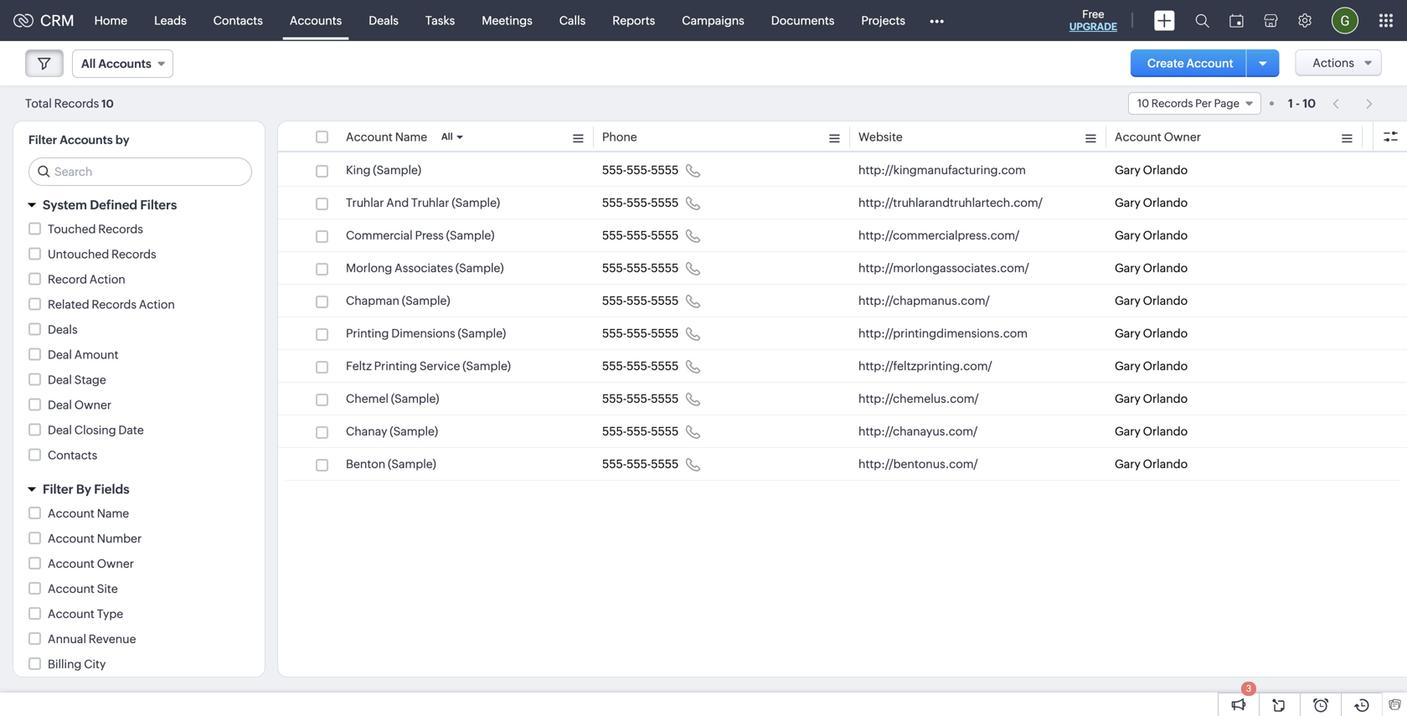 Task type: locate. For each thing, give the bounding box(es) containing it.
accounts left by
[[60, 133, 113, 147]]

search image
[[1195, 13, 1210, 28]]

7 5555 from the top
[[651, 359, 679, 373]]

5 orlando from the top
[[1143, 294, 1188, 307]]

555-555-5555 for feltz printing service (sample)
[[602, 359, 679, 373]]

10 orlando from the top
[[1143, 457, 1188, 471]]

7 gary from the top
[[1115, 359, 1141, 373]]

orlando for http://bentonus.com/
[[1143, 457, 1188, 471]]

(sample) inside "link"
[[388, 457, 436, 471]]

1 horizontal spatial truhlar
[[411, 196, 449, 209]]

account up account type
[[48, 582, 95, 596]]

deal left stage
[[48, 373, 72, 387]]

deals left tasks link
[[369, 14, 399, 27]]

2 deal from the top
[[48, 373, 72, 387]]

6 5555 from the top
[[651, 327, 679, 340]]

7 gary orlando from the top
[[1115, 359, 1188, 373]]

name down fields
[[97, 507, 129, 520]]

filter accounts by
[[28, 133, 129, 147]]

orlando for http://chanayus.com/
[[1143, 425, 1188, 438]]

tasks
[[425, 14, 455, 27]]

8 gary from the top
[[1115, 392, 1141, 405]]

10 inside total records 10
[[101, 98, 114, 110]]

accounts left deals link
[[290, 14, 342, 27]]

1 vertical spatial account owner
[[48, 557, 134, 570]]

1 5555 from the top
[[651, 163, 679, 177]]

accounts for all accounts
[[98, 57, 151, 70]]

all inside field
[[81, 57, 96, 70]]

records down touched records
[[111, 248, 156, 261]]

0 vertical spatial action
[[89, 273, 125, 286]]

printing
[[346, 327, 389, 340], [374, 359, 417, 373]]

account up account site
[[48, 557, 95, 570]]

5555 for http://chapmanus.com/
[[651, 294, 679, 307]]

gary for http://feltzprinting.com/
[[1115, 359, 1141, 373]]

records for touched
[[98, 222, 143, 236]]

type
[[97, 607, 123, 621]]

records for total
[[54, 97, 99, 110]]

records left the per
[[1152, 97, 1193, 110]]

10 down all accounts
[[101, 98, 114, 110]]

0 horizontal spatial truhlar
[[346, 196, 384, 209]]

(sample) right service
[[463, 359, 511, 373]]

documents link
[[758, 0, 848, 41]]

7 555-555-5555 from the top
[[602, 359, 679, 373]]

filter
[[28, 133, 57, 147], [43, 482, 73, 497]]

6 orlando from the top
[[1143, 327, 1188, 340]]

9 5555 from the top
[[651, 425, 679, 438]]

5 5555 from the top
[[651, 294, 679, 307]]

name up the king (sample) link
[[395, 130, 427, 144]]

feltz
[[346, 359, 372, 373]]

account owner down the 10 records per page
[[1115, 130, 1201, 144]]

2 horizontal spatial 10
[[1303, 97, 1316, 110]]

(sample) down feltz printing service (sample) link
[[391, 392, 439, 405]]

by
[[115, 133, 129, 147]]

10 for 1 - 10
[[1303, 97, 1316, 110]]

deal up deal stage
[[48, 348, 72, 361]]

4 gary from the top
[[1115, 261, 1141, 275]]

deal for deal amount
[[48, 348, 72, 361]]

4 5555 from the top
[[651, 261, 679, 275]]

chapman (sample)
[[346, 294, 450, 307]]

1 horizontal spatial action
[[139, 298, 175, 311]]

555-555-5555 for king (sample)
[[602, 163, 679, 177]]

projects link
[[848, 0, 919, 41]]

records down record action
[[92, 298, 137, 311]]

deals down related
[[48, 323, 78, 336]]

contacts link
[[200, 0, 276, 41]]

3 5555 from the top
[[651, 229, 679, 242]]

1 vertical spatial account name
[[48, 507, 129, 520]]

5555 for http://truhlarandtruhlartech.com/
[[651, 196, 679, 209]]

1 deal from the top
[[48, 348, 72, 361]]

6 555-555-5555 from the top
[[602, 327, 679, 340]]

1 horizontal spatial 10
[[1138, 97, 1149, 110]]

all up total records 10
[[81, 57, 96, 70]]

0 vertical spatial account name
[[346, 130, 427, 144]]

2 gary from the top
[[1115, 196, 1141, 209]]

billing city
[[48, 658, 106, 671]]

3 gary orlando from the top
[[1115, 229, 1188, 242]]

10 down create
[[1138, 97, 1149, 110]]

0 horizontal spatial deals
[[48, 323, 78, 336]]

truhlar left and
[[346, 196, 384, 209]]

5555 for http://bentonus.com/
[[651, 457, 679, 471]]

system defined filters button
[[13, 190, 265, 220]]

1 horizontal spatial deals
[[369, 14, 399, 27]]

1
[[1288, 97, 1293, 110]]

action down untouched records
[[139, 298, 175, 311]]

1 555-555-5555 from the top
[[602, 163, 679, 177]]

all for all
[[441, 132, 453, 142]]

4 deal from the top
[[48, 423, 72, 437]]

2 orlando from the top
[[1143, 196, 1188, 209]]

all accounts
[[81, 57, 151, 70]]

gary orlando
[[1115, 163, 1188, 177], [1115, 196, 1188, 209], [1115, 229, 1188, 242], [1115, 261, 1188, 275], [1115, 294, 1188, 307], [1115, 327, 1188, 340], [1115, 359, 1188, 373], [1115, 392, 1188, 405], [1115, 425, 1188, 438], [1115, 457, 1188, 471]]

10 right -
[[1303, 97, 1316, 110]]

deals link
[[355, 0, 412, 41]]

chanay (sample) link
[[346, 423, 438, 440]]

1 orlando from the top
[[1143, 163, 1188, 177]]

1 horizontal spatial account name
[[346, 130, 427, 144]]

0 horizontal spatial contacts
[[48, 449, 97, 462]]

printing dimensions (sample)
[[346, 327, 506, 340]]

0 vertical spatial owner
[[1164, 130, 1201, 144]]

1 vertical spatial filter
[[43, 482, 73, 497]]

5555
[[651, 163, 679, 177], [651, 196, 679, 209], [651, 229, 679, 242], [651, 261, 679, 275], [651, 294, 679, 307], [651, 327, 679, 340], [651, 359, 679, 373], [651, 392, 679, 405], [651, 425, 679, 438], [651, 457, 679, 471]]

calls
[[559, 14, 586, 27]]

records inside field
[[1152, 97, 1193, 110]]

1 vertical spatial name
[[97, 507, 129, 520]]

truhlar up press
[[411, 196, 449, 209]]

10 5555 from the top
[[651, 457, 679, 471]]

accounts inside field
[[98, 57, 151, 70]]

10 gary from the top
[[1115, 457, 1141, 471]]

10 555-555-5555 from the top
[[602, 457, 679, 471]]

profile element
[[1322, 0, 1369, 41]]

amount
[[74, 348, 119, 361]]

row group containing king (sample)
[[278, 154, 1407, 481]]

accounts
[[290, 14, 342, 27], [98, 57, 151, 70], [60, 133, 113, 147]]

meetings link
[[469, 0, 546, 41]]

0 vertical spatial account owner
[[1115, 130, 1201, 144]]

gary orlando for http://feltzprinting.com/
[[1115, 359, 1188, 373]]

account name for all
[[346, 130, 427, 144]]

filter left by
[[43, 482, 73, 497]]

deal
[[48, 348, 72, 361], [48, 373, 72, 387], [48, 398, 72, 412], [48, 423, 72, 437]]

meetings
[[482, 14, 533, 27]]

gary for http://morlongassociates.com/
[[1115, 261, 1141, 275]]

http://morlongassociates.com/
[[859, 261, 1029, 275]]

press
[[415, 229, 444, 242]]

gary orlando for http://morlongassociates.com/
[[1115, 261, 1188, 275]]

gary orlando for http://commercialpress.com/
[[1115, 229, 1188, 242]]

gary for http://chapmanus.com/
[[1115, 294, 1141, 307]]

gary orlando for http://chanayus.com/
[[1115, 425, 1188, 438]]

9 gary orlando from the top
[[1115, 425, 1188, 438]]

0 horizontal spatial name
[[97, 507, 129, 520]]

3 orlando from the top
[[1143, 229, 1188, 242]]

555-555-5555
[[602, 163, 679, 177], [602, 196, 679, 209], [602, 229, 679, 242], [602, 261, 679, 275], [602, 294, 679, 307], [602, 327, 679, 340], [602, 359, 679, 373], [602, 392, 679, 405], [602, 425, 679, 438], [602, 457, 679, 471]]

billing
[[48, 658, 82, 671]]

campaigns link
[[669, 0, 758, 41]]

0 vertical spatial filter
[[28, 133, 57, 147]]

0 horizontal spatial action
[[89, 273, 125, 286]]

0 horizontal spatial all
[[81, 57, 96, 70]]

account name
[[346, 130, 427, 144], [48, 507, 129, 520]]

0 vertical spatial deals
[[369, 14, 399, 27]]

(sample) right press
[[446, 229, 495, 242]]

by
[[76, 482, 91, 497]]

closing
[[74, 423, 116, 437]]

(sample)
[[373, 163, 421, 177], [452, 196, 500, 209], [446, 229, 495, 242], [456, 261, 504, 275], [402, 294, 450, 307], [458, 327, 506, 340], [463, 359, 511, 373], [391, 392, 439, 405], [390, 425, 438, 438], [388, 457, 436, 471]]

555-555-5555 for truhlar and truhlar (sample)
[[602, 196, 679, 209]]

account name up the king (sample) link
[[346, 130, 427, 144]]

owner up 'closing'
[[74, 398, 111, 412]]

owner down the 10 records per page
[[1164, 130, 1201, 144]]

create menu element
[[1144, 0, 1185, 41]]

9 555-555-5555 from the top
[[602, 425, 679, 438]]

account
[[1187, 57, 1234, 70], [346, 130, 393, 144], [1115, 130, 1162, 144], [48, 507, 95, 520], [48, 532, 95, 545], [48, 557, 95, 570], [48, 582, 95, 596], [48, 607, 95, 621]]

0 vertical spatial contacts
[[213, 14, 263, 27]]

1 gary orlando from the top
[[1115, 163, 1188, 177]]

1 vertical spatial contacts
[[48, 449, 97, 462]]

total records 10
[[25, 97, 114, 110]]

filter inside dropdown button
[[43, 482, 73, 497]]

records
[[54, 97, 99, 110], [1152, 97, 1193, 110], [98, 222, 143, 236], [111, 248, 156, 261], [92, 298, 137, 311]]

10 gary orlando from the top
[[1115, 457, 1188, 471]]

truhlar
[[346, 196, 384, 209], [411, 196, 449, 209]]

deal down deal owner
[[48, 423, 72, 437]]

filter for filter by fields
[[43, 482, 73, 497]]

http://feltzprinting.com/ link
[[859, 358, 992, 374]]

and
[[386, 196, 409, 209]]

contacts down 'closing'
[[48, 449, 97, 462]]

5 gary orlando from the top
[[1115, 294, 1188, 307]]

http://chapmanus.com/ link
[[859, 292, 990, 309]]

Other Modules field
[[919, 7, 955, 34]]

gary orlando for http://printingdimensions.com
[[1115, 327, 1188, 340]]

1 vertical spatial all
[[441, 132, 453, 142]]

deals
[[369, 14, 399, 27], [48, 323, 78, 336]]

555-555-5555 for chemel (sample)
[[602, 392, 679, 405]]

gary orlando for http://truhlarandtruhlartech.com/
[[1115, 196, 1188, 209]]

1 gary from the top
[[1115, 163, 1141, 177]]

account up the per
[[1187, 57, 1234, 70]]

9 orlando from the top
[[1143, 425, 1188, 438]]

gary
[[1115, 163, 1141, 177], [1115, 196, 1141, 209], [1115, 229, 1141, 242], [1115, 261, 1141, 275], [1115, 294, 1141, 307], [1115, 327, 1141, 340], [1115, 359, 1141, 373], [1115, 392, 1141, 405], [1115, 425, 1141, 438], [1115, 457, 1141, 471]]

6 gary from the top
[[1115, 327, 1141, 340]]

free upgrade
[[1070, 8, 1118, 32]]

account up the annual
[[48, 607, 95, 621]]

1 vertical spatial printing
[[374, 359, 417, 373]]

deal for deal stage
[[48, 373, 72, 387]]

printing up chemel (sample) 'link'
[[374, 359, 417, 373]]

deal down deal stage
[[48, 398, 72, 412]]

8 orlando from the top
[[1143, 392, 1188, 405]]

row group
[[278, 154, 1407, 481]]

orlando for http://morlongassociates.com/
[[1143, 261, 1188, 275]]

3 gary from the top
[[1115, 229, 1141, 242]]

documents
[[771, 14, 835, 27]]

records for related
[[92, 298, 137, 311]]

8 5555 from the top
[[651, 392, 679, 405]]

6 gary orlando from the top
[[1115, 327, 1188, 340]]

10 for total records 10
[[101, 98, 114, 110]]

2 5555 from the top
[[651, 196, 679, 209]]

owner down number
[[97, 557, 134, 570]]

2 vertical spatial accounts
[[60, 133, 113, 147]]

morlong associates (sample) link
[[346, 260, 504, 276]]

annual revenue
[[48, 632, 136, 646]]

printing down chapman in the top of the page
[[346, 327, 389, 340]]

gary for http://kingmanufacturing.com
[[1115, 163, 1141, 177]]

filter down the total
[[28, 133, 57, 147]]

account owner
[[1115, 130, 1201, 144], [48, 557, 134, 570]]

search element
[[1185, 0, 1220, 41]]

0 horizontal spatial account owner
[[48, 557, 134, 570]]

(sample) up service
[[458, 327, 506, 340]]

gary for http://commercialpress.com/
[[1115, 229, 1141, 242]]

4 555-555-5555 from the top
[[602, 261, 679, 275]]

4 orlando from the top
[[1143, 261, 1188, 275]]

records down defined
[[98, 222, 143, 236]]

0 vertical spatial name
[[395, 130, 427, 144]]

all up truhlar and truhlar (sample) link
[[441, 132, 453, 142]]

2 gary orlando from the top
[[1115, 196, 1188, 209]]

actions
[[1313, 56, 1355, 70]]

orlando for http://feltzprinting.com/
[[1143, 359, 1188, 373]]

1 horizontal spatial name
[[395, 130, 427, 144]]

7 orlando from the top
[[1143, 359, 1188, 373]]

name
[[395, 130, 427, 144], [97, 507, 129, 520]]

accounts down home link
[[98, 57, 151, 70]]

orlando for http://truhlarandtruhlartech.com/
[[1143, 196, 1188, 209]]

navigation
[[1325, 91, 1382, 116]]

create menu image
[[1154, 10, 1175, 31]]

record
[[48, 273, 87, 286]]

all for all accounts
[[81, 57, 96, 70]]

3 555-555-5555 from the top
[[602, 229, 679, 242]]

5 555-555-5555 from the top
[[602, 294, 679, 307]]

2 555-555-5555 from the top
[[602, 196, 679, 209]]

4 gary orlando from the top
[[1115, 261, 1188, 275]]

account site
[[48, 582, 118, 596]]

555-
[[602, 163, 627, 177], [627, 163, 651, 177], [602, 196, 627, 209], [627, 196, 651, 209], [602, 229, 627, 242], [627, 229, 651, 242], [602, 261, 627, 275], [627, 261, 651, 275], [602, 294, 627, 307], [627, 294, 651, 307], [602, 327, 627, 340], [627, 327, 651, 340], [602, 359, 627, 373], [627, 359, 651, 373], [602, 392, 627, 405], [627, 392, 651, 405], [602, 425, 627, 438], [627, 425, 651, 438], [602, 457, 627, 471], [627, 457, 651, 471]]

gary orlando for http://chemelus.com/
[[1115, 392, 1188, 405]]

action up related records action
[[89, 273, 125, 286]]

contacts right the 'leads' link
[[213, 14, 263, 27]]

http://commercialpress.com/
[[859, 229, 1020, 242]]

records up filter accounts by on the top left of page
[[54, 97, 99, 110]]

9 gary from the top
[[1115, 425, 1141, 438]]

upgrade
[[1070, 21, 1118, 32]]

account name down filter by fields
[[48, 507, 129, 520]]

http://bentonus.com/
[[859, 457, 978, 471]]

http://truhlarandtruhlartech.com/ link
[[859, 194, 1043, 211]]

(sample) up and
[[373, 163, 421, 177]]

1 horizontal spatial all
[[441, 132, 453, 142]]

All Accounts field
[[72, 49, 173, 78]]

gary for http://chanayus.com/
[[1115, 425, 1141, 438]]

8 gary orlando from the top
[[1115, 392, 1188, 405]]

5 gary from the top
[[1115, 294, 1141, 307]]

untouched
[[48, 248, 109, 261]]

5555 for http://morlongassociates.com/
[[651, 261, 679, 275]]

record action
[[48, 273, 125, 286]]

0 vertical spatial all
[[81, 57, 96, 70]]

(sample) down chanay (sample)
[[388, 457, 436, 471]]

account owner down account number
[[48, 557, 134, 570]]

benton (sample)
[[346, 457, 436, 471]]

8 555-555-5555 from the top
[[602, 392, 679, 405]]

orlando for http://chapmanus.com/
[[1143, 294, 1188, 307]]

commercial
[[346, 229, 413, 242]]

0 horizontal spatial 10
[[101, 98, 114, 110]]

http://chemelus.com/
[[859, 392, 979, 405]]

1 vertical spatial accounts
[[98, 57, 151, 70]]

3 deal from the top
[[48, 398, 72, 412]]

http://printingdimensions.com
[[859, 327, 1028, 340]]

0 horizontal spatial account name
[[48, 507, 129, 520]]

555-555-5555 for printing dimensions (sample)
[[602, 327, 679, 340]]



Task type: describe. For each thing, give the bounding box(es) containing it.
orlando for http://kingmanufacturing.com
[[1143, 163, 1188, 177]]

1 vertical spatial deals
[[48, 323, 78, 336]]

gary for http://printingdimensions.com
[[1115, 327, 1141, 340]]

king
[[346, 163, 371, 177]]

555-555-5555 for benton (sample)
[[602, 457, 679, 471]]

account up king at left top
[[346, 130, 393, 144]]

site
[[97, 582, 118, 596]]

555-555-5555 for chapman (sample)
[[602, 294, 679, 307]]

name for all
[[395, 130, 427, 144]]

records for untouched
[[111, 248, 156, 261]]

defined
[[90, 198, 137, 212]]

logo image
[[13, 14, 34, 27]]

chanay (sample)
[[346, 425, 438, 438]]

account name for account number
[[48, 507, 129, 520]]

deal amount
[[48, 348, 119, 361]]

home
[[94, 14, 127, 27]]

number
[[97, 532, 142, 545]]

page
[[1214, 97, 1240, 110]]

1 vertical spatial owner
[[74, 398, 111, 412]]

http://morlongassociates.com/ link
[[859, 260, 1029, 276]]

phone
[[602, 130, 637, 144]]

free
[[1083, 8, 1105, 21]]

feltz printing service (sample)
[[346, 359, 511, 373]]

gary for http://truhlarandtruhlartech.com/
[[1115, 196, 1141, 209]]

account type
[[48, 607, 123, 621]]

http://chemelus.com/ link
[[859, 390, 979, 407]]

(sample) down chemel (sample)
[[390, 425, 438, 438]]

system defined filters
[[43, 198, 177, 212]]

10 inside field
[[1138, 97, 1149, 110]]

crm link
[[13, 12, 74, 29]]

deal stage
[[48, 373, 106, 387]]

http://kingmanufacturing.com link
[[859, 162, 1026, 178]]

1 - 10
[[1288, 97, 1316, 110]]

gary orlando for http://kingmanufacturing.com
[[1115, 163, 1188, 177]]

10 Records Per Page field
[[1128, 92, 1262, 115]]

5555 for http://chemelus.com/
[[651, 392, 679, 405]]

5555 for http://feltzprinting.com/
[[651, 359, 679, 373]]

leads link
[[141, 0, 200, 41]]

2 vertical spatial owner
[[97, 557, 134, 570]]

555-555-5555 for morlong associates (sample)
[[602, 261, 679, 275]]

related records action
[[48, 298, 175, 311]]

5555 for http://chanayus.com/
[[651, 425, 679, 438]]

crm
[[40, 12, 74, 29]]

associates
[[395, 261, 453, 275]]

5555 for http://kingmanufacturing.com
[[651, 163, 679, 177]]

5555 for http://printingdimensions.com
[[651, 327, 679, 340]]

system
[[43, 198, 87, 212]]

related
[[48, 298, 89, 311]]

king (sample)
[[346, 163, 421, 177]]

0 vertical spatial accounts
[[290, 14, 342, 27]]

chapman
[[346, 294, 400, 307]]

projects
[[862, 14, 906, 27]]

deal closing date
[[48, 423, 144, 437]]

orlando for http://commercialpress.com/
[[1143, 229, 1188, 242]]

stage
[[74, 373, 106, 387]]

filters
[[140, 198, 177, 212]]

fields
[[94, 482, 129, 497]]

per
[[1196, 97, 1212, 110]]

morlong
[[346, 261, 392, 275]]

0 vertical spatial printing
[[346, 327, 389, 340]]

http://kingmanufacturing.com
[[859, 163, 1026, 177]]

orlando for http://printingdimensions.com
[[1143, 327, 1188, 340]]

1 vertical spatial action
[[139, 298, 175, 311]]

city
[[84, 658, 106, 671]]

http://chanayus.com/
[[859, 425, 978, 438]]

(sample) up "printing dimensions (sample)"
[[402, 294, 450, 307]]

filter by fields button
[[13, 475, 265, 504]]

http://chapmanus.com/
[[859, 294, 990, 307]]

(sample) inside 'link'
[[391, 392, 439, 405]]

1 horizontal spatial account owner
[[1115, 130, 1201, 144]]

revenue
[[89, 632, 136, 646]]

(sample) up commercial press (sample)
[[452, 196, 500, 209]]

tasks link
[[412, 0, 469, 41]]

campaigns
[[682, 14, 745, 27]]

555-555-5555 for commercial press (sample)
[[602, 229, 679, 242]]

calls link
[[546, 0, 599, 41]]

gary for http://chemelus.com/
[[1115, 392, 1141, 405]]

profile image
[[1332, 7, 1359, 34]]

filter by fields
[[43, 482, 129, 497]]

3
[[1246, 684, 1252, 694]]

gary orlando for http://chapmanus.com/
[[1115, 294, 1188, 307]]

touched
[[48, 222, 96, 236]]

account left number
[[48, 532, 95, 545]]

create account
[[1148, 57, 1234, 70]]

account inside button
[[1187, 57, 1234, 70]]

accounts link
[[276, 0, 355, 41]]

reports
[[613, 14, 655, 27]]

555-555-5555 for chanay (sample)
[[602, 425, 679, 438]]

http://chanayus.com/ link
[[859, 423, 978, 440]]

printing dimensions (sample) link
[[346, 325, 506, 342]]

gary for http://bentonus.com/
[[1115, 457, 1141, 471]]

service
[[420, 359, 460, 373]]

deal owner
[[48, 398, 111, 412]]

create account button
[[1131, 49, 1250, 77]]

name for account number
[[97, 507, 129, 520]]

morlong associates (sample)
[[346, 261, 504, 275]]

commercial press (sample) link
[[346, 227, 495, 244]]

deal for deal closing date
[[48, 423, 72, 437]]

http://bentonus.com/ link
[[859, 456, 978, 472]]

Search text field
[[29, 158, 251, 185]]

-
[[1296, 97, 1300, 110]]

http://truhlarandtruhlartech.com/
[[859, 196, 1043, 209]]

accounts for filter accounts by
[[60, 133, 113, 147]]

date
[[118, 423, 144, 437]]

total
[[25, 97, 52, 110]]

http://commercialpress.com/ link
[[859, 227, 1020, 244]]

leads
[[154, 14, 186, 27]]

annual
[[48, 632, 86, 646]]

reports link
[[599, 0, 669, 41]]

account down by
[[48, 507, 95, 520]]

chemel (sample)
[[346, 392, 439, 405]]

feltz printing service (sample) link
[[346, 358, 511, 374]]

2 truhlar from the left
[[411, 196, 449, 209]]

http://printingdimensions.com link
[[859, 325, 1028, 342]]

untouched records
[[48, 248, 156, 261]]

orlando for http://chemelus.com/
[[1143, 392, 1188, 405]]

(sample) right associates
[[456, 261, 504, 275]]

truhlar and truhlar (sample) link
[[346, 194, 500, 211]]

benton (sample) link
[[346, 456, 436, 472]]

1 truhlar from the left
[[346, 196, 384, 209]]

gary orlando for http://bentonus.com/
[[1115, 457, 1188, 471]]

http://feltzprinting.com/
[[859, 359, 992, 373]]

account down the 10 records per page
[[1115, 130, 1162, 144]]

create
[[1148, 57, 1184, 70]]

records for 10
[[1152, 97, 1193, 110]]

dimensions
[[391, 327, 455, 340]]

filter for filter accounts by
[[28, 133, 57, 147]]

calendar image
[[1230, 14, 1244, 27]]

5555 for http://commercialpress.com/
[[651, 229, 679, 242]]

deal for deal owner
[[48, 398, 72, 412]]

10 records per page
[[1138, 97, 1240, 110]]

1 horizontal spatial contacts
[[213, 14, 263, 27]]

commercial press (sample)
[[346, 229, 495, 242]]

chanay
[[346, 425, 387, 438]]



Task type: vqa. For each thing, say whether or not it's contained in the screenshot.
http://truhlarandtruhlartech.com/ link
yes



